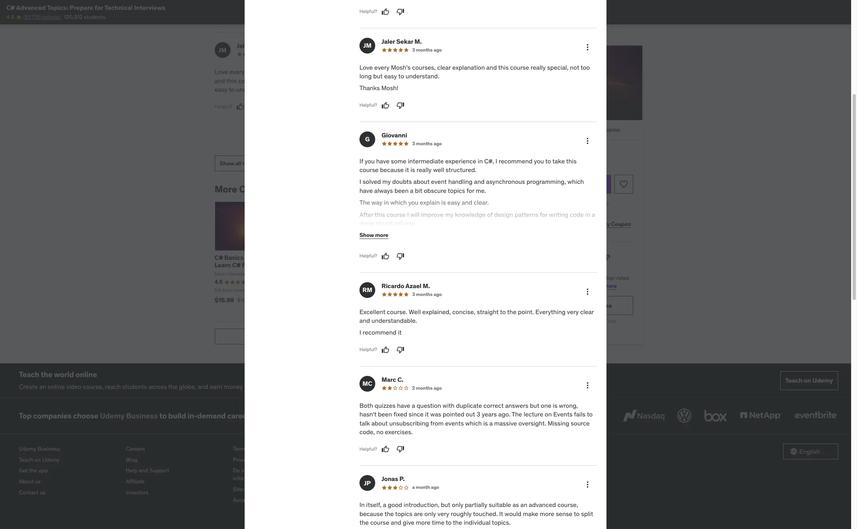 Task type: vqa. For each thing, say whether or not it's contained in the screenshot.
Add all to cart button
no



Task type: locate. For each thing, give the bounding box(es) containing it.
1 vertical spatial too
[[309, 77, 318, 84]]

2 horizontal spatial on
[[804, 376, 812, 384]]

explanation
[[453, 63, 485, 71], [308, 68, 340, 76]]

topics:
[[47, 4, 68, 11]]

it up the way in which you explain is easy and clear.
[[406, 166, 409, 174]]

years
[[482, 410, 497, 418]]

basics up the mosh hamedani
[[224, 254, 244, 261]]

the inside both quizzes have a question with duplicate correct answers but one is wrong, hasn't been fixed since it was pointed out 3 years ago. the lecture on events fails to talk about unsubscribing from events which is a massive oversight. missing source code, no exercises.
[[512, 410, 523, 418]]

1 horizontal spatial programming,
[[527, 178, 566, 186]]

1 horizontal spatial very
[[568, 308, 579, 316]]

1 vertical spatial an
[[521, 501, 528, 509]]

0 vertical spatial not
[[570, 63, 580, 71]]

students right 'reach'
[[122, 383, 147, 390]]

g up thanks
[[364, 46, 369, 54]]

personal up $16.58
[[550, 301, 576, 309]]

courses, inside "get this course, plus 11,000+ of our top-rated courses, with personal plan."
[[519, 282, 539, 289]]

very inside in itself, a good introduction, but only partially suitable as an advanced course, because the topics are only very roughly touched. it would make more sense to split the course and give more time to the individual topics.
[[438, 510, 450, 518]]

hamedani inside javascript basics for beginners mosh hamedani
[[415, 271, 437, 277]]

4.5
[[6, 14, 14, 21], [215, 278, 223, 286]]

course, inside "get this course, plus 11,000+ of our top-rated courses, with personal plan."
[[539, 274, 557, 282]]

recommend left left on the right of page
[[499, 157, 533, 165]]

0 horizontal spatial asynchronous
[[359, 103, 398, 111]]

ago for azael
[[434, 291, 442, 297]]

not
[[570, 63, 580, 71], [298, 77, 308, 84], [241, 467, 249, 474]]

mark review by jaler sekar m. as unhelpful image
[[397, 101, 405, 109]]

udemy up about
[[19, 445, 36, 452]]

teach on udemy link up eventbrite image
[[781, 371, 839, 390]]

with up try
[[541, 282, 551, 289]]

learn inside c# basics for beginners: learn c# fundamentals by coding
[[215, 261, 231, 269]]

very up time
[[438, 510, 450, 518]]

not inside terms privacy policy do not sell or share my personal information sitemap accessibility statement
[[241, 467, 249, 474]]

at right left on the right of page
[[554, 161, 559, 168]]

3 months ago for mark review by jaler sekar m. as unhelpful icon
[[413, 47, 442, 53]]

the down 'good' on the bottom of page
[[385, 510, 394, 518]]

this inside "get this course, plus 11,000+ of our top-rated courses, with personal plan."
[[529, 274, 538, 282]]

hamedani down "beginners"
[[415, 271, 437, 277]]

mark review by giovanni as helpful image for mark review by giovanni as unhelpful icon
[[381, 135, 389, 143]]

about up no
[[372, 419, 388, 427]]

because inside in itself, a good introduction, but only partially suitable as an advanced course, because the topics are only very roughly touched. it would make more sense to split the course and give more time to the individual topics.
[[360, 510, 384, 518]]

0 vertical spatial bit
[[400, 112, 407, 120]]

basics for c#
[[224, 254, 244, 261]]

us right "contact"
[[40, 489, 46, 496]]

1 hours from the left
[[233, 287, 245, 293]]

accessibility statement link
[[233, 495, 334, 506]]

a down mark review by jaler sekar m. as unhelpful icon
[[395, 112, 398, 120]]

show more
[[359, 115, 388, 122], [360, 232, 389, 239]]

1 vertical spatial show more
[[360, 232, 389, 239]]

lectures right 105 on the bottom
[[446, 287, 463, 293]]

well up explain
[[433, 166, 445, 174]]

really
[[531, 63, 546, 71], [259, 77, 274, 84], [395, 85, 410, 93], [417, 166, 432, 174]]

0 horizontal spatial on
[[35, 456, 41, 463]]

it
[[384, 85, 388, 93], [406, 166, 409, 174], [398, 329, 402, 336], [425, 410, 429, 418]]

1 vertical spatial doubts
[[393, 178, 412, 186]]

my inside "after this course i will improve my knowledge of design patterns for writing code in a more structural way."
[[446, 210, 454, 218]]

0 horizontal spatial total
[[222, 287, 232, 293]]

an inside 'teach the world online create an online video course, reach students across the globe, and earn money'
[[39, 383, 46, 390]]

knowledge
[[455, 210, 486, 218]]

giovanni
[[381, 42, 406, 50], [382, 131, 407, 139]]

on down the one
[[545, 410, 552, 418]]

intermediate
[[367, 287, 394, 293]]

bit up the way in which you explain is easy and clear.
[[415, 187, 423, 194]]

students down c# advanced topics: prepare for technical interviews
[[84, 14, 105, 21]]

0 vertical spatial only
[[452, 501, 464, 509]]

0 horizontal spatial every
[[230, 68, 245, 76]]

show more down structural
[[360, 232, 389, 239]]

an inside in itself, a good introduction, but only partially suitable as an advanced course, because the topics are only very roughly touched. it would make more sense to split the course and give more time to the individual topics.
[[521, 501, 528, 509]]

which
[[440, 103, 457, 111], [568, 178, 584, 186], [391, 199, 407, 206], [466, 419, 482, 427]]

35056 reviews element
[[347, 279, 365, 285]]

full
[[555, 210, 563, 215]]

2 horizontal spatial mosh
[[403, 271, 414, 277]]

total for 5.5 total hours $15.99 $129.99
[[222, 287, 232, 293]]

0 horizontal spatial me.
[[460, 112, 470, 120]]

1 basics from the left
[[224, 254, 244, 261]]

about inside both quizzes have a question with duplicate correct answers but one is wrong, hasn't been fixed since it was pointed out 3 years ago. the lecture on events fails to talk about unsubscribing from events which is a massive oversight. missing source code, no exercises.
[[372, 419, 388, 427]]

and inside 'teach the world online create an online video course, reach students across the globe, and earn money'
[[198, 383, 209, 390]]

1 horizontal spatial teach on udemy link
[[781, 371, 839, 390]]

doubts down thanks
[[359, 94, 378, 102]]

1 horizontal spatial on
[[545, 410, 552, 418]]

1 vertical spatial topics
[[448, 187, 465, 194]]

c#, left alarm "icon"
[[485, 157, 494, 165]]

subscribe to udemy's top courses
[[519, 251, 611, 271]]

the down answers
[[512, 410, 523, 418]]

3 months ago
[[413, 47, 442, 53], [412, 51, 441, 57], [413, 140, 442, 146], [413, 291, 442, 297]]

mark review by jaler sekar m. as helpful image
[[382, 101, 390, 109], [237, 103, 245, 111]]

months for azael
[[416, 291, 433, 297]]

you
[[364, 68, 374, 76], [409, 77, 419, 84], [365, 157, 375, 165], [534, 157, 544, 165], [409, 199, 419, 206]]

and inside in itself, a good introduction, but only partially suitable as an advanced course, because the topics are only very roughly touched. it would make more sense to split the course and give more time to the individual topics.
[[391, 519, 402, 526]]

course inside "after this course i will improve my knowledge of design patterns for writing code in a more structural way."
[[387, 210, 406, 218]]

jaler
[[382, 37, 395, 45], [237, 42, 250, 50]]

some
[[390, 68, 406, 76], [391, 157, 407, 165]]

contact
[[19, 489, 39, 496]]

business down across
[[126, 411, 158, 420]]

get inside "get this course, plus 11,000+ of our top-rated courses, with personal plan."
[[519, 274, 528, 282]]

wishlist image
[[619, 179, 629, 189]]

get up about
[[19, 467, 28, 474]]

been down mosh!
[[379, 112, 393, 120]]

months for c.
[[416, 385, 433, 391]]

the down in
[[360, 519, 369, 526]]

1 horizontal spatial students
[[122, 383, 147, 390]]

box image
[[703, 407, 729, 424]]

helpful? for mark review by praveen k. as unhelpful image on the left top of page
[[360, 8, 377, 14]]

1 vertical spatial show more button
[[360, 227, 389, 243]]

plus
[[559, 274, 569, 282]]

jaler down mark review by praveen k. as helpful icon
[[382, 37, 395, 45]]

c# for c# basics for beginners: learn c# fundamentals by coding
[[215, 254, 223, 261]]

on up eventbrite image
[[804, 376, 812, 384]]

about up the way in which you explain is easy and clear.
[[414, 178, 430, 186]]

this inside button
[[572, 106, 583, 114]]

m. for excellent
[[423, 282, 430, 290]]

at left $16.58
[[554, 318, 558, 324]]

always up the way at the top of the page
[[375, 187, 393, 194]]

ago for p.
[[431, 484, 440, 490]]

some down mark review by giovanni as unhelpful icon
[[391, 157, 407, 165]]

giovanni down mark review by praveen k. as unhelpful image on the left top of page
[[381, 42, 406, 50]]

or
[[261, 467, 265, 474]]

show more button down thanks
[[359, 111, 388, 126]]

lectures down 35056 reviews element
[[346, 287, 363, 293]]

mc
[[363, 380, 373, 387]]

0 vertical spatial of
[[488, 210, 493, 218]]

the left world
[[41, 370, 52, 379]]

0 horizontal spatial special,
[[276, 77, 297, 84]]

1 vertical spatial g
[[365, 135, 370, 143]]

g left mark review by giovanni as unhelpful icon
[[365, 135, 370, 143]]

business inside udemy business teach on udemy get the app about us contact us
[[38, 445, 60, 452]]

udemy business link up get the app link
[[19, 444, 120, 455]]

0 vertical spatial too
[[581, 63, 590, 71]]

personal inside "link"
[[550, 301, 576, 309]]

been
[[379, 112, 393, 120], [395, 187, 409, 194], [378, 410, 392, 418]]

event
[[398, 94, 413, 102], [432, 178, 447, 186]]

of inside "after this course i will improve my knowledge of design patterns for writing code in a more structural way."
[[488, 210, 493, 218]]

udemy right choose
[[100, 411, 125, 420]]

0 vertical spatial intermediate
[[407, 68, 443, 76]]

a left 'good' on the bottom of page
[[383, 501, 387, 509]]

plan.
[[575, 282, 587, 289]]

topics.
[[492, 519, 511, 526]]

0 vertical spatial easy
[[385, 72, 397, 80]]

bit down mark review by jaler sekar m. as unhelpful icon
[[400, 112, 407, 120]]

5.5 total hours $15.99 $129.99
[[215, 287, 257, 304]]

quizzes
[[375, 402, 396, 409]]

2
[[413, 385, 415, 391]]

1 vertical spatial of
[[591, 274, 596, 282]]

business
[[126, 411, 158, 420], [38, 445, 60, 452]]

learn up the mosh hamedani
[[215, 261, 231, 269]]

4.5 left '(21,735'
[[6, 14, 14, 21]]

if
[[359, 68, 363, 76], [360, 157, 364, 165]]

and inside c# intermediate: classes, interfaces and oop
[[340, 261, 351, 269]]

of inside "get this course, plus 11,000+ of our top-rated courses, with personal plan."
[[591, 274, 596, 282]]

course inside button
[[568, 180, 588, 188]]

c# up coding
[[215, 254, 223, 261]]

0 vertical spatial 4.5
[[6, 14, 14, 21]]

with inside "get this course, plus 11,000+ of our top-rated courses, with personal plan."
[[541, 282, 551, 289]]

if you have some intermediate experience in c#, i recommend you to take this course because it is really well structured.
[[359, 68, 482, 93], [360, 157, 577, 174]]

0 horizontal spatial business
[[38, 445, 60, 452]]

handling right mark review by jaler sekar m. as unhelpful icon
[[415, 94, 439, 102]]

c# intermediate: classes, interfaces and oop link
[[309, 254, 384, 269]]

0 vertical spatial understand.
[[406, 72, 440, 80]]

more down advanced
[[540, 510, 555, 518]]

about down mosh!
[[380, 94, 396, 102]]

mark review by giovanni as helpful image
[[381, 135, 389, 143], [382, 252, 390, 260]]

mark review by praveen k. as unhelpful image
[[397, 8, 405, 16]]

1 horizontal spatial course,
[[539, 274, 557, 282]]

on inside udemy business teach on udemy get the app about us contact us
[[35, 456, 41, 463]]

0 vertical spatial recommend
[[373, 77, 407, 84]]

the inside udemy business teach on udemy get the app about us contact us
[[29, 467, 37, 474]]

sense
[[556, 510, 573, 518]]

and inside "excellent course. well explained, concise, straight to the point. everything very clear and understandable."
[[360, 317, 370, 324]]

the
[[360, 199, 370, 206], [512, 410, 523, 418]]

4.6
[[403, 278, 411, 286]]

1 horizontal spatial of
[[591, 274, 596, 282]]

trial
[[608, 318, 617, 324]]

with up pointed
[[443, 402, 455, 409]]

this inside button
[[555, 180, 566, 188]]

teach inside 'teach the world online create an online video course, reach students across the globe, and earn money'
[[19, 370, 39, 379]]

basics right javascript
[[434, 254, 454, 261]]

0 vertical spatial show
[[359, 115, 373, 122]]

well right mosh!
[[412, 85, 423, 93]]

c# basics for beginners: learn c# fundamentals by coding link
[[215, 254, 299, 277]]

total right 5.5
[[222, 287, 232, 293]]

1 vertical spatial obscure
[[424, 187, 447, 194]]

by right courses
[[278, 183, 288, 195]]

c# inside c# intermediate: classes, interfaces and oop
[[309, 254, 317, 261]]

an right the as
[[521, 501, 528, 509]]

javascript
[[403, 254, 433, 261]]

45
[[339, 287, 345, 293]]

1 horizontal spatial month
[[583, 318, 596, 324]]

0 horizontal spatial an
[[39, 383, 46, 390]]

of left 'design'
[[488, 210, 493, 218]]

no
[[377, 428, 384, 436]]

0 horizontal spatial with
[[443, 402, 455, 409]]

$15.99
[[215, 296, 234, 304]]

event down mosh!
[[398, 94, 413, 102]]

c#, left mosh!
[[359, 77, 369, 84]]

mark review by giovanni as helpful image left mark review by giovanni as unhelpful image
[[382, 252, 390, 260]]

love
[[360, 63, 373, 71], [215, 68, 228, 76]]

good
[[388, 501, 403, 509]]

handling up knowledge
[[449, 178, 473, 186]]

11,000+
[[570, 274, 590, 282]]

topics inside in itself, a good introduction, but only partially suitable as an advanced course, because the topics are only very roughly touched. it would make more sense to split the course and give more time to the individual topics.
[[396, 510, 413, 518]]

basics inside c# basics for beginners: learn c# fundamentals by coding
[[224, 254, 244, 261]]

0 horizontal spatial programming,
[[399, 103, 439, 111]]

some up mosh!
[[390, 68, 406, 76]]

total inside "5.5 total hours $15.99 $129.99"
[[222, 287, 232, 293]]

2 hours from the left
[[421, 287, 433, 293]]

investors
[[126, 489, 148, 496]]

buy
[[543, 180, 554, 188]]

105 lectures
[[437, 287, 463, 293]]

a up since
[[412, 402, 415, 409]]

0 vertical spatial about
[[380, 94, 396, 102]]

0 vertical spatial if
[[359, 68, 363, 76]]

0 horizontal spatial learn
[[215, 261, 231, 269]]

easy
[[385, 72, 397, 80], [215, 85, 228, 93], [448, 199, 461, 206]]

course, inside in itself, a good introduction, but only partially suitable as an advanced course, because the topics are only very roughly touched. it would make more sense to split the course and give more time to the individual topics.
[[558, 501, 579, 509]]

1 vertical spatial on
[[545, 410, 552, 418]]

1 horizontal spatial with
[[541, 282, 551, 289]]

mark review by marc c. as helpful image
[[382, 445, 390, 453]]

1 vertical spatial been
[[395, 187, 409, 194]]

one
[[541, 402, 552, 409]]

a inside "after this course i will improve my knowledge of design patterns for writing code in a more structural way."
[[592, 210, 596, 218]]

hours inside "5.5 total hours $15.99 $129.99"
[[233, 287, 245, 293]]

very up starting at $16.58 per month after trial
[[568, 308, 579, 316]]

4.5 up 5.5
[[215, 278, 223, 286]]

teach inside teach on udemy link
[[786, 376, 803, 384]]

more down top-
[[604, 282, 617, 289]]

doubts up the way in which you explain is easy and clear.
[[393, 178, 412, 186]]

excellent
[[360, 308, 386, 316]]

fixed
[[394, 410, 408, 418]]

jaler sekar m. down the mark review by nimrod s. as helpful image
[[237, 42, 277, 50]]

1 horizontal spatial understand.
[[406, 72, 440, 80]]

1 vertical spatial with
[[443, 402, 455, 409]]

would
[[505, 510, 522, 518]]

udemy business link down 'reach'
[[100, 411, 158, 420]]

the left point.
[[508, 308, 517, 316]]

across
[[149, 383, 167, 390]]

1 vertical spatial 4.5
[[215, 278, 223, 286]]

on up 'app'
[[35, 456, 41, 463]]

0 horizontal spatial teach on udemy link
[[19, 455, 120, 465]]

0 vertical spatial well
[[412, 85, 423, 93]]

for inside "link"
[[591, 301, 599, 309]]

0 vertical spatial at
[[554, 161, 559, 168]]

show
[[359, 115, 373, 122], [220, 160, 234, 167], [360, 232, 374, 239]]

try personal plan for free link
[[519, 296, 634, 315]]

affiliate link
[[126, 476, 227, 487]]

0 horizontal spatial c#,
[[359, 77, 369, 84]]

terms privacy policy do not sell or share my personal information sitemap accessibility statement
[[233, 445, 312, 504]]

1 horizontal spatial bit
[[415, 187, 423, 194]]

0 vertical spatial month
[[583, 318, 596, 324]]

it left was
[[425, 410, 429, 418]]

and inside careers blog help and support affiliate investors
[[139, 467, 148, 474]]

1 total from the left
[[222, 287, 232, 293]]

1 vertical spatial c#,
[[485, 157, 494, 165]]

sell
[[251, 467, 259, 474]]

0 vertical spatial an
[[39, 383, 46, 390]]

helpful? for mark review by giovanni as unhelpful icon
[[359, 136, 376, 142]]

jaler sekar m.
[[382, 37, 422, 45], [237, 42, 277, 50]]

1 vertical spatial get
[[19, 467, 28, 474]]

2 total from the left
[[410, 287, 420, 293]]

0 vertical spatial personal
[[552, 282, 574, 289]]

0 horizontal spatial not
[[241, 467, 249, 474]]

hours
[[233, 287, 245, 293], [421, 287, 433, 293]]

0 vertical spatial the
[[360, 199, 370, 206]]

basics inside javascript basics for beginners mosh hamedani
[[434, 254, 454, 261]]

show left all
[[220, 160, 234, 167]]

show down thanks
[[359, 115, 373, 122]]

sitemap
[[233, 486, 254, 493]]

helpful? for "mark review by ricardo azael m. as unhelpful" image
[[360, 347, 377, 353]]

english
[[800, 448, 821, 455]]

personal down plus
[[552, 282, 574, 289]]

hamedani up the after
[[317, 183, 362, 195]]

m.
[[415, 37, 422, 45], [270, 42, 277, 50], [423, 282, 430, 290]]

mark review by ricardo azael m. as helpful image
[[382, 346, 390, 354]]

for inside "after this course i will improve my knowledge of design patterns for writing code in a more structural way."
[[540, 210, 548, 218]]

mark review by giovanni as unhelpful image
[[396, 135, 404, 143]]

but up lecture
[[530, 402, 540, 409]]

show more down thanks
[[359, 115, 388, 122]]

an right create
[[39, 383, 46, 390]]

0 vertical spatial solved
[[459, 85, 477, 93]]

a inside in itself, a good introduction, but only partially suitable as an advanced course, because the topics are only very roughly touched. it would make more sense to split the course and give more time to the individual topics.
[[383, 501, 387, 509]]

understand.
[[406, 72, 440, 80], [236, 85, 269, 93]]

to inside "excellent course. well explained, concise, straight to the point. everything very clear and understandable."
[[501, 308, 506, 316]]

1 vertical spatial intermediate
[[408, 157, 444, 165]]

0 horizontal spatial students
[[84, 14, 105, 21]]

0 horizontal spatial the
[[360, 199, 370, 206]]

mark review by nimrod s. as helpful image
[[237, 9, 245, 17]]

month right the per
[[583, 318, 596, 324]]

p.
[[400, 475, 405, 483]]

0 horizontal spatial understand.
[[236, 85, 269, 93]]

0 vertical spatial udemy business link
[[100, 411, 158, 420]]

2 horizontal spatial not
[[570, 63, 580, 71]]

0 vertical spatial me.
[[460, 112, 470, 120]]

show down the after
[[360, 232, 374, 239]]

as
[[513, 501, 519, 509]]

only right are
[[425, 510, 436, 518]]

teams button
[[580, 120, 643, 139]]

oop
[[352, 261, 366, 269]]

of left our
[[591, 274, 596, 282]]

0 horizontal spatial of
[[488, 210, 493, 218]]

business up 'app'
[[38, 445, 60, 452]]

report
[[335, 333, 353, 340]]

special,
[[548, 63, 569, 71], [276, 77, 297, 84]]

intermediate
[[407, 68, 443, 76], [408, 157, 444, 165]]

ago.
[[499, 410, 511, 418]]

mark review by ricardo azael m. as unhelpful image
[[397, 346, 405, 354]]

all
[[235, 160, 241, 167]]

0 vertical spatial if you have some intermediate experience in c#, i recommend you to take this course because it is really well structured.
[[359, 68, 482, 93]]

0 vertical spatial mark review by giovanni as helpful image
[[381, 135, 389, 143]]

event up explain
[[432, 178, 447, 186]]

it inside both quizzes have a question with duplicate correct answers but one is wrong, hasn't been fixed since it was pointed out 3 years ago. the lecture on events fails to talk about unsubscribing from events which is a massive oversight. missing source code, no exercises.
[[425, 410, 429, 418]]

1 vertical spatial very
[[438, 510, 450, 518]]

1 horizontal spatial well
[[433, 166, 445, 174]]

online down world
[[48, 383, 65, 390]]

2 vertical spatial topics
[[396, 510, 413, 518]]

blog
[[126, 456, 137, 463]]

personal inside "get this course, plus 11,000+ of our top-rated courses, with personal plan."
[[552, 282, 574, 289]]

after
[[597, 318, 607, 324]]

1 vertical spatial me.
[[476, 187, 487, 194]]

hamedani up "5.5 total hours $15.99 $129.99"
[[227, 271, 249, 277]]

get down courses
[[519, 274, 528, 282]]

world
[[54, 370, 74, 379]]

affiliate
[[126, 478, 145, 485]]

teach
[[19, 370, 39, 379], [786, 376, 803, 384], [19, 456, 33, 463]]

after
[[360, 210, 374, 218]]

1 lectures from the left
[[346, 287, 363, 293]]

2 basics from the left
[[434, 254, 454, 261]]

basics for hamedani
[[434, 254, 454, 261]]

1 horizontal spatial clear
[[438, 63, 451, 71]]

c# basics for beginners: learn c# fundamentals by coding
[[215, 254, 292, 277]]

2 vertical spatial course,
[[558, 501, 579, 509]]

roughly
[[451, 510, 472, 518]]

courses
[[519, 261, 547, 271]]

2 lectures from the left
[[446, 287, 463, 293]]



Task type: describe. For each thing, give the bounding box(es) containing it.
marc
[[382, 376, 396, 383]]

0 horizontal spatial mosh's
[[246, 68, 266, 76]]

netapp image
[[739, 407, 784, 424]]

choose
[[73, 411, 98, 420]]

is right thanks
[[389, 85, 394, 93]]

is right explain
[[442, 199, 446, 206]]

0 vertical spatial structured.
[[425, 85, 455, 93]]

1 vertical spatial special,
[[276, 77, 297, 84]]

but inside both quizzes have a question with duplicate correct answers but one is wrong, hasn't been fixed since it was pointed out 3 years ago. the lecture on events fails to talk about unsubscribing from events which is a massive oversight. missing source code, no exercises.
[[530, 402, 540, 409]]

sitemap link
[[233, 484, 334, 495]]

top
[[19, 411, 32, 420]]

are
[[414, 510, 423, 518]]

the down roughly
[[453, 519, 463, 526]]

javascript basics for beginners mosh hamedani
[[403, 254, 463, 277]]

0 vertical spatial on
[[804, 376, 812, 384]]

will
[[411, 210, 420, 218]]

0 vertical spatial i solved my doubts about event handling and asynchronous programming, which have always been a bit obscure topics for me.
[[359, 85, 487, 120]]

1 vertical spatial udemy business link
[[19, 444, 120, 455]]

it right thanks
[[384, 85, 388, 93]]

$119.99
[[425, 296, 444, 304]]

it down understandable.
[[398, 329, 402, 336]]

teach inside udemy business teach on udemy get the app about us contact us
[[19, 456, 33, 463]]

preview
[[548, 106, 571, 114]]

1 horizontal spatial too
[[581, 63, 590, 71]]

coding
[[215, 269, 236, 277]]

for inside javascript basics for beginners mosh hamedani
[[455, 254, 463, 261]]

i inside "after this course i will improve my knowledge of design patterns for writing code in a more structural way."
[[408, 210, 409, 218]]

0 horizontal spatial jm
[[219, 46, 227, 54]]

is right the one
[[553, 402, 558, 409]]

1 horizontal spatial 4.5
[[215, 278, 223, 286]]

report abuse
[[335, 333, 370, 340]]

additional actions for review by marc c. image
[[583, 381, 593, 390]]

0 horizontal spatial love
[[215, 68, 228, 76]]

more inside "after this course i will improve my knowledge of design patterns for writing code in a more structural way."
[[360, 219, 374, 227]]

helpful? for mark review by marc c. as unhelpful image
[[360, 446, 377, 452]]

lectures for 45 lectures
[[346, 287, 363, 293]]

0 vertical spatial g
[[364, 46, 369, 54]]

3 inside both quizzes have a question with duplicate correct answers but one is wrong, hasn't been fixed since it was pointed out 3 years ago. the lecture on events fails to talk about unsubscribing from events which is a massive oversight. missing source code, no exercises.
[[477, 410, 481, 418]]

1 horizontal spatial long
[[360, 72, 372, 80]]

lectures for 105 lectures
[[446, 287, 463, 293]]

accessibility
[[233, 496, 264, 504]]

exercises.
[[385, 428, 413, 436]]

individual
[[464, 519, 491, 526]]

preview this course button
[[509, 45, 643, 120]]

1 horizontal spatial love
[[360, 63, 373, 71]]

show all reviews
[[220, 160, 262, 167]]

1 horizontal spatial sekar
[[397, 37, 414, 45]]

get this course, plus 11,000+ of our top-rated courses, with personal plan.
[[519, 274, 630, 289]]

about
[[19, 478, 34, 485]]

additional actions for review by giovanni image
[[583, 136, 593, 146]]

mark review by marc c. as unhelpful image
[[397, 445, 405, 453]]

ago for sekar
[[434, 47, 442, 53]]

reach
[[105, 383, 121, 390]]

but left thanks
[[334, 77, 343, 84]]

1 horizontal spatial explanation
[[453, 63, 485, 71]]

students inside 'teach the world online create an online video course, reach students across the globe, and earn money'
[[122, 383, 147, 390]]

0 horizontal spatial jaler sekar m.
[[237, 42, 277, 50]]

3 months ago for mark review by giovanni as unhelpful image
[[413, 140, 442, 146]]

abuse
[[354, 333, 370, 340]]

1 vertical spatial recommend
[[499, 157, 533, 165]]

with inside both quizzes have a question with duplicate correct answers but one is wrong, hasn't been fixed since it was pointed out 3 years ago. the lecture on events fails to talk about unsubscribing from events which is a massive oversight. missing source code, no exercises.
[[443, 402, 455, 409]]

partially
[[465, 501, 488, 509]]

0 vertical spatial c#,
[[359, 77, 369, 84]]

is down years
[[484, 419, 488, 427]]

this inside "after this course i will improve my knowledge of design patterns for writing code in a more structural way."
[[375, 210, 385, 218]]

1 vertical spatial about
[[414, 178, 430, 186]]

total for 6.5 total hours
[[410, 287, 420, 293]]

udemy up eventbrite image
[[813, 376, 834, 384]]

1 vertical spatial understand.
[[236, 85, 269, 93]]

but up thanks mosh!
[[374, 72, 383, 80]]

$14.99
[[403, 296, 422, 304]]

a up introduction,
[[413, 484, 415, 490]]

alarm image
[[519, 161, 525, 167]]

1 horizontal spatial jaler
[[382, 37, 395, 45]]

1 horizontal spatial every
[[375, 63, 390, 71]]

teach the world online create an online video course, reach students across the globe, and earn money
[[19, 370, 243, 390]]

top-
[[606, 274, 617, 282]]

0 horizontal spatial hamedani
[[227, 271, 249, 277]]

small image
[[791, 448, 798, 456]]

0 horizontal spatial only
[[425, 510, 436, 518]]

time
[[432, 519, 445, 526]]

0 horizontal spatial solved
[[363, 178, 381, 186]]

0 horizontal spatial sekar
[[252, 42, 268, 50]]

but inside in itself, a good introduction, but only partially suitable as an advanced course, because the topics are only very roughly touched. it would make more sense to split the course and give more time to the individual topics.
[[441, 501, 451, 509]]

0 horizontal spatial doubts
[[359, 94, 378, 102]]

1 horizontal spatial not
[[298, 77, 308, 84]]

0 vertical spatial giovanni
[[381, 42, 406, 50]]

0 horizontal spatial month
[[416, 484, 430, 490]]

do not sell or share my personal information button
[[233, 465, 334, 484]]

1 vertical spatial online
[[48, 383, 65, 390]]

0 vertical spatial because
[[359, 85, 383, 93]]

0 horizontal spatial long
[[320, 77, 332, 84]]

buy this course button
[[519, 175, 612, 193]]

english button
[[784, 444, 839, 459]]

a up the way in which you explain is easy and clear.
[[410, 187, 414, 194]]

1 horizontal spatial mosh
[[290, 183, 315, 195]]

policy
[[252, 456, 267, 463]]

on inside both quizzes have a question with duplicate correct answers but one is wrong, hasn't been fixed since it was pointed out 3 years ago. the lecture on events fails to talk about unsubscribing from events which is a massive oversight. missing source code, no exercises.
[[545, 410, 552, 418]]

0 vertical spatial some
[[390, 68, 406, 76]]

0 vertical spatial online
[[76, 370, 97, 379]]

0 horizontal spatial explanation
[[308, 68, 340, 76]]

interfaces
[[309, 261, 338, 269]]

1 vertical spatial because
[[380, 166, 404, 174]]

more courses by mosh hamedani
[[215, 183, 362, 195]]

c# intermediate: classes, interfaces and oop
[[309, 254, 384, 269]]

mosh hamedani
[[215, 271, 249, 277]]

suitable
[[489, 501, 512, 509]]

c# for c# advanced topics: prepare for technical interviews
[[6, 4, 15, 11]]

0 vertical spatial been
[[379, 112, 393, 120]]

personal
[[290, 467, 312, 474]]

0 vertical spatial by
[[278, 183, 288, 195]]

0 horizontal spatial m.
[[270, 42, 277, 50]]

1 vertical spatial structured.
[[446, 166, 477, 174]]

1 vertical spatial giovanni
[[382, 131, 407, 139]]

0 horizontal spatial handling
[[415, 94, 439, 102]]

our
[[597, 274, 605, 282]]

0 horizontal spatial clear
[[292, 68, 306, 76]]

thanks
[[360, 84, 380, 92]]

in-
[[188, 411, 197, 420]]

introduction,
[[404, 501, 440, 509]]

is up the way in which you explain is easy and clear.
[[411, 166, 415, 174]]

pointed
[[443, 410, 465, 418]]

1 vertical spatial i solved my doubts about event handling and asynchronous programming, which have always been a bit obscure topics for me.
[[360, 178, 584, 194]]

do
[[233, 467, 240, 474]]

terms
[[233, 445, 248, 452]]

0 horizontal spatial courses,
[[267, 68, 291, 76]]

1 vertical spatial experience
[[446, 157, 477, 165]]

teach for on
[[786, 376, 803, 384]]

c# advanced topics: prepare for technical interviews
[[6, 4, 166, 11]]

course, inside 'teach the world online create an online video course, reach students across the globe, and earn money'
[[83, 383, 104, 390]]

in inside "after this course i will improve my knowledge of design patterns for writing code in a more structural way."
[[586, 210, 591, 218]]

0 horizontal spatial 4.5
[[6, 14, 14, 21]]

helpful? for mark review by jaler sekar m. as unhelpful icon
[[360, 102, 377, 108]]

helpful? for mark review by giovanni as unhelpful image
[[360, 253, 377, 259]]

additional actions for review by jaler sekar m. image
[[583, 42, 593, 52]]

0 vertical spatial take
[[427, 77, 439, 84]]

1 vertical spatial if you have some intermediate experience in c#, i recommend you to take this course because it is really well structured.
[[360, 157, 577, 174]]

free
[[601, 301, 612, 309]]

hours for 6.5 total hours
[[421, 287, 433, 293]]

0 vertical spatial us
[[35, 478, 41, 485]]

0 horizontal spatial love every mosh's courses, clear explanation and this course really special, not too long but easy to understand.
[[215, 68, 343, 93]]

mark review by praveen k. as helpful image
[[382, 8, 390, 16]]

starting
[[536, 318, 553, 324]]

very inside "excellent course. well explained, concise, straight to the point. everything very clear and understandable."
[[568, 308, 579, 316]]

mark review by giovanni as helpful image for mark review by giovanni as unhelpful image
[[382, 252, 390, 260]]

course inside button
[[585, 106, 605, 114]]

excellent course. well explained, concise, straight to the point. everything very clear and understandable.
[[360, 308, 594, 324]]

2 vertical spatial easy
[[448, 199, 461, 206]]

eventbrite image
[[794, 407, 839, 424]]

source
[[571, 419, 590, 427]]

show inside button
[[220, 160, 234, 167]]

1 vertical spatial take
[[553, 157, 565, 165]]

1 horizontal spatial courses,
[[412, 63, 436, 71]]

advanced
[[16, 4, 46, 11]]

0 vertical spatial topics
[[432, 112, 450, 120]]

1 horizontal spatial love every mosh's courses, clear explanation and this course really special, not too long but easy to understand.
[[360, 63, 590, 80]]

1 horizontal spatial asynchronous
[[486, 178, 525, 186]]

30-
[[543, 200, 550, 206]]

clear.
[[474, 199, 489, 206]]

have inside both quizzes have a question with duplicate correct answers but one is wrong, hasn't been fixed since it was pointed out 3 years ago. the lecture on events fails to talk about unsubscribing from events which is a massive oversight. missing source code, no exercises.
[[397, 402, 411, 409]]

1 vertical spatial us
[[40, 489, 46, 496]]

1 horizontal spatial mark review by jaler sekar m. as helpful image
[[382, 101, 390, 109]]

rm
[[363, 286, 373, 294]]

jonas p.
[[382, 475, 405, 483]]

jonas
[[382, 475, 398, 483]]

the left 'globe,'
[[168, 383, 178, 390]]

everything
[[536, 308, 566, 316]]

0 vertical spatial students
[[84, 14, 105, 21]]

marc c.
[[382, 376, 404, 383]]

teams tab list
[[509, 120, 643, 140]]

get inside udemy business teach on udemy get the app about us contact us
[[19, 467, 28, 474]]

udemy's
[[566, 251, 597, 261]]

beginners
[[403, 261, 433, 269]]

2 vertical spatial recommend
[[363, 329, 397, 336]]

1 vertical spatial teach on udemy link
[[19, 455, 120, 465]]

more down thanks mosh!
[[374, 115, 388, 122]]

lecture
[[524, 410, 544, 418]]

massive
[[495, 419, 517, 427]]

help and support link
[[126, 465, 227, 476]]

nasdaq image
[[622, 407, 667, 424]]

ago for c.
[[434, 385, 442, 391]]

c# for c# intermediate: classes, interfaces and oop
[[309, 254, 317, 261]]

careers link
[[126, 444, 227, 455]]

0 vertical spatial show more
[[359, 115, 388, 122]]

oversight.
[[519, 419, 547, 427]]

technical
[[104, 4, 133, 11]]

to inside both quizzes have a question with duplicate correct answers but one is wrong, hasn't been fixed since it was pointed out 3 years ago. the lecture on events fails to talk about unsubscribing from events which is a massive oversight. missing source code, no exercises.
[[587, 410, 593, 418]]

additional actions for review by jonas p. image
[[583, 480, 593, 490]]

udemy up 'app'
[[42, 456, 60, 463]]

both quizzes have a question with duplicate correct answers but one is wrong, hasn't been fixed since it was pointed out 3 years ago. the lecture on events fails to talk about unsubscribing from events which is a massive oversight. missing source code, no exercises.
[[360, 402, 593, 436]]

learn more
[[589, 282, 617, 289]]

a down years
[[490, 419, 493, 427]]

2 vertical spatial show
[[360, 232, 374, 239]]

my inside terms privacy policy do not sell or share my personal information sitemap accessibility statement
[[282, 467, 289, 474]]

for inside c# basics for beginners: learn c# fundamentals by coding
[[245, 254, 253, 261]]

clear inside "excellent course. well explained, concise, straight to the point. everything very clear and understandable."
[[581, 308, 594, 316]]

0 horizontal spatial too
[[309, 77, 318, 84]]

1 vertical spatial some
[[391, 157, 407, 165]]

touched.
[[473, 510, 498, 518]]

c# up the mosh hamedani
[[232, 261, 241, 269]]

1 horizontal spatial mosh's
[[391, 63, 411, 71]]

investors link
[[126, 487, 227, 498]]

build
[[168, 411, 186, 420]]

0 vertical spatial business
[[126, 411, 158, 420]]

which inside both quizzes have a question with duplicate correct answers but one is wrong, hasn't been fixed since it was pointed out 3 years ago. the lecture on events fails to talk about unsubscribing from events which is a massive oversight. missing source code, no exercises.
[[466, 419, 482, 427]]

120,312
[[64, 14, 83, 21]]

contact us link
[[19, 487, 120, 498]]

1 horizontal spatial solved
[[459, 85, 477, 93]]

starting at $16.58 per month after trial
[[536, 318, 617, 324]]

privacy policy link
[[233, 455, 334, 465]]

left
[[545, 161, 553, 168]]

more down are
[[416, 519, 431, 526]]

3 months ago for "mark review by ricardo azael m. as unhelpful" image
[[413, 291, 442, 297]]

0 vertical spatial event
[[398, 94, 413, 102]]

5.5
[[215, 287, 221, 293]]

1 horizontal spatial hamedani
[[317, 183, 362, 195]]

1 horizontal spatial me.
[[476, 187, 487, 194]]

from
[[431, 419, 444, 427]]

information
[[233, 475, 261, 482]]

jp
[[364, 479, 371, 487]]

hours for 5.5 total hours $15.99 $129.99
[[233, 287, 245, 293]]

teach for the
[[19, 370, 39, 379]]

reviews
[[243, 160, 262, 167]]

careers blog help and support affiliate investors
[[126, 445, 169, 496]]

by inside c# basics for beginners: learn c# fundamentals by coding
[[285, 261, 292, 269]]

since
[[409, 410, 424, 418]]

mark review by giovanni as unhelpful image
[[397, 252, 405, 260]]

the inside "excellent course. well explained, concise, straight to the point. everything very clear and understandable."
[[508, 308, 517, 316]]

m. for love
[[415, 37, 422, 45]]

0 vertical spatial show more button
[[359, 111, 388, 126]]

2 months ago
[[413, 385, 442, 391]]

course inside in itself, a good introduction, but only partially suitable as an advanced course, because the topics are only very roughly touched. it would make more sense to split the course and give more time to the individual topics.
[[371, 519, 390, 526]]

create
[[19, 383, 38, 390]]

1 vertical spatial programming,
[[527, 178, 566, 186]]

months for sekar
[[416, 47, 433, 53]]

volkswagen image
[[676, 407, 694, 424]]

wrong,
[[559, 402, 578, 409]]

additional actions for review by ricardo azael m. image
[[583, 287, 593, 296]]

prepare
[[70, 4, 93, 11]]

to inside subscribe to udemy's top courses
[[557, 251, 564, 261]]

i recommend it
[[360, 329, 402, 336]]

straight
[[477, 308, 499, 316]]

hasn't
[[360, 410, 377, 418]]

about us link
[[19, 476, 120, 487]]

1 horizontal spatial event
[[432, 178, 447, 186]]

1 vertical spatial always
[[375, 187, 393, 194]]

0 horizontal spatial jaler
[[237, 42, 250, 50]]

more down structural
[[375, 232, 389, 239]]

more
[[215, 183, 237, 195]]

mosh inside javascript basics for beginners mosh hamedani
[[403, 271, 414, 277]]

been inside both quizzes have a question with duplicate correct answers but one is wrong, hasn't been fixed since it was pointed out 3 years ago. the lecture on events fails to talk about unsubscribing from events which is a massive oversight. missing source code, no exercises.
[[378, 410, 392, 418]]



